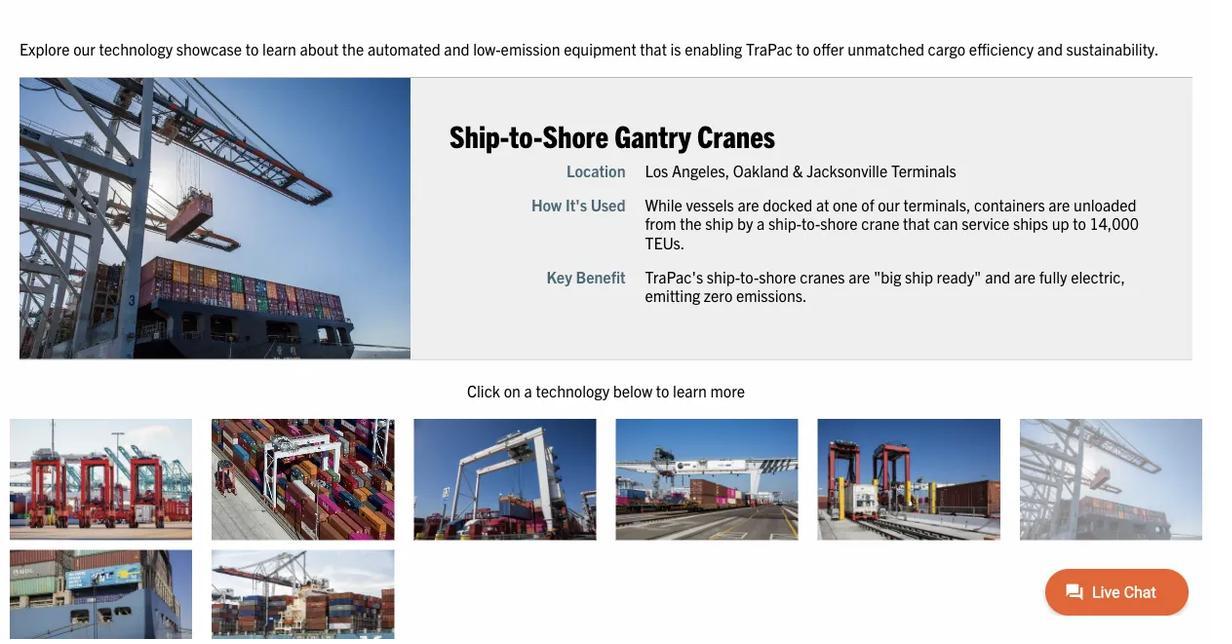 Task type: vqa. For each thing, say whether or not it's contained in the screenshot.
FOCUS: for FOCUS: LIFE BELOW WATER
no



Task type: locate. For each thing, give the bounding box(es) containing it.
1 vertical spatial learn
[[673, 382, 707, 401]]

0 horizontal spatial learn
[[262, 39, 296, 59]]

1 horizontal spatial learn
[[673, 382, 707, 401]]

0 vertical spatial shore
[[821, 214, 858, 234]]

by
[[737, 214, 753, 234]]

learn
[[262, 39, 296, 59], [673, 382, 707, 401]]

1 horizontal spatial technology
[[536, 382, 610, 401]]

are left fully on the top right of page
[[1014, 267, 1036, 287]]

0 vertical spatial our
[[73, 39, 95, 59]]

to left offer
[[796, 39, 810, 59]]

a inside while vessels are docked at one of our terminals, containers are unloaded from the ship by a ship-to-shore crane that can service ships up to 14,000 teus.
[[757, 214, 765, 234]]

1 horizontal spatial ship-
[[768, 214, 802, 234]]

ready"
[[937, 267, 982, 287]]

one
[[833, 195, 858, 215]]

2 vertical spatial to-
[[740, 267, 759, 287]]

terminals,
[[904, 195, 971, 215]]

is
[[671, 39, 681, 59]]

1 vertical spatial that
[[903, 214, 930, 234]]

1 vertical spatial shore
[[759, 267, 796, 287]]

terminals
[[891, 161, 957, 181]]

shore left cranes
[[759, 267, 796, 287]]

0 vertical spatial a
[[757, 214, 765, 234]]

1 vertical spatial the
[[680, 214, 702, 234]]

our right of
[[878, 195, 900, 215]]

1 horizontal spatial to-
[[740, 267, 759, 287]]

1 horizontal spatial ship
[[905, 267, 933, 287]]

0 horizontal spatial and
[[444, 39, 470, 59]]

and right efficiency
[[1037, 39, 1063, 59]]

1 horizontal spatial and
[[985, 267, 1011, 287]]

showcase
[[176, 39, 242, 59]]

2 horizontal spatial and
[[1037, 39, 1063, 59]]

0 horizontal spatial ship-
[[707, 267, 740, 287]]

ship-to-shore gantry cranes main content
[[0, 37, 1212, 640]]

technology left below
[[536, 382, 610, 401]]

the right from
[[680, 214, 702, 234]]

0 vertical spatial the
[[342, 39, 364, 59]]

0 horizontal spatial technology
[[99, 39, 173, 59]]

more
[[710, 382, 745, 401]]

on
[[504, 382, 521, 401]]

how
[[532, 195, 562, 215]]

1 horizontal spatial a
[[757, 214, 765, 234]]

at
[[816, 195, 829, 215]]

0 vertical spatial ship
[[705, 214, 734, 234]]

ship left by
[[705, 214, 734, 234]]

learn left more
[[673, 382, 707, 401]]

that inside while vessels are docked at one of our terminals, containers are unloaded from the ship by a ship-to-shore crane that can service ships up to 14,000 teus.
[[903, 214, 930, 234]]

ship-
[[768, 214, 802, 234], [707, 267, 740, 287]]

a
[[757, 214, 765, 234], [524, 382, 532, 401]]

0 horizontal spatial our
[[73, 39, 95, 59]]

a right on
[[524, 382, 532, 401]]

to inside while vessels are docked at one of our terminals, containers are unloaded from the ship by a ship-to-shore crane that can service ships up to 14,000 teus.
[[1073, 214, 1086, 234]]

14,000
[[1090, 214, 1139, 234]]

our right the explore
[[73, 39, 95, 59]]

ship
[[705, 214, 734, 234], [905, 267, 933, 287]]

emission
[[501, 39, 560, 59]]

1 vertical spatial ship
[[905, 267, 933, 287]]

to-
[[509, 117, 543, 155], [802, 214, 821, 234], [740, 267, 759, 287]]

are
[[738, 195, 759, 215], [1049, 195, 1070, 215], [849, 267, 870, 287], [1014, 267, 1036, 287]]

1 horizontal spatial our
[[878, 195, 900, 215]]

ship-to-shore gantry cranes
[[450, 117, 775, 155]]

1 vertical spatial ship-
[[707, 267, 740, 287]]

shore inside while vessels are docked at one of our terminals, containers are unloaded from the ship by a ship-to-shore crane that can service ships up to 14,000 teus.
[[821, 214, 858, 234]]

that left can
[[903, 214, 930, 234]]

ship- right by
[[768, 214, 802, 234]]

technology left the showcase
[[99, 39, 173, 59]]

trapac los angeles automated straddle carrier image
[[10, 420, 192, 541]]

cranes
[[697, 117, 775, 155]]

ship-
[[450, 117, 509, 155]]

1 vertical spatial technology
[[536, 382, 610, 401]]

emissions.
[[736, 286, 807, 305]]

ship right "big
[[905, 267, 933, 287]]

and
[[444, 39, 470, 59], [1037, 39, 1063, 59], [985, 267, 1011, 287]]

low-
[[473, 39, 501, 59]]

1 horizontal spatial that
[[903, 214, 930, 234]]

offer
[[813, 39, 844, 59]]

are right "ships" at top right
[[1049, 195, 1070, 215]]

ship- right trapac's
[[707, 267, 740, 287]]

that
[[640, 39, 667, 59], [903, 214, 930, 234]]

1 horizontal spatial the
[[680, 214, 702, 234]]

2 horizontal spatial to-
[[802, 214, 821, 234]]

and inside trapac's ship-to-shore cranes are "big ship ready" and are fully electric, emitting zero emissions.
[[985, 267, 1011, 287]]

shore
[[821, 214, 858, 234], [759, 267, 796, 287]]

learn left about
[[262, 39, 296, 59]]

unloaded
[[1074, 195, 1137, 215]]

0 horizontal spatial shore
[[759, 267, 796, 287]]

1 vertical spatial a
[[524, 382, 532, 401]]

1 horizontal spatial shore
[[821, 214, 858, 234]]

to right below
[[656, 382, 669, 401]]

that left is
[[640, 39, 667, 59]]

1 vertical spatial to-
[[802, 214, 821, 234]]

to- right zero
[[740, 267, 759, 287]]

and right ready"
[[985, 267, 1011, 287]]

0 horizontal spatial that
[[640, 39, 667, 59]]

shore
[[543, 117, 609, 155]]

the right about
[[342, 39, 364, 59]]

to- inside while vessels are docked at one of our terminals, containers are unloaded from the ship by a ship-to-shore crane that can service ships up to 14,000 teus.
[[802, 214, 821, 234]]

technology
[[99, 39, 173, 59], [536, 382, 610, 401]]

equipment
[[564, 39, 636, 59]]

1 vertical spatial our
[[878, 195, 900, 215]]

how it's used
[[532, 195, 626, 215]]

while
[[645, 195, 682, 215]]

and left low-
[[444, 39, 470, 59]]

cargo
[[928, 39, 966, 59]]

below
[[613, 382, 653, 401]]

angeles,
[[672, 161, 730, 181]]

from
[[645, 214, 676, 234]]

"big
[[874, 267, 902, 287]]

our
[[73, 39, 95, 59], [878, 195, 900, 215]]

0 horizontal spatial ship
[[705, 214, 734, 234]]

0 vertical spatial ship-
[[768, 214, 802, 234]]

the
[[342, 39, 364, 59], [680, 214, 702, 234]]

explore
[[20, 39, 70, 59]]

teus.
[[645, 233, 685, 252]]

a right by
[[757, 214, 765, 234]]

ship inside trapac's ship-to-shore cranes are "big ship ready" and are fully electric, emitting zero emissions.
[[905, 267, 933, 287]]

automated
[[368, 39, 441, 59]]

to- up how
[[509, 117, 543, 155]]

up
[[1052, 214, 1069, 234]]

to- inside trapac's ship-to-shore cranes are "big ship ready" and are fully electric, emitting zero emissions.
[[740, 267, 759, 287]]

oakland
[[733, 161, 789, 181]]

0 horizontal spatial to-
[[509, 117, 543, 155]]

0 vertical spatial learn
[[262, 39, 296, 59]]

to
[[246, 39, 259, 59], [796, 39, 810, 59], [1073, 214, 1086, 234], [656, 382, 669, 401]]

electric,
[[1071, 267, 1125, 287]]

los
[[645, 161, 668, 181]]

ship- inside trapac's ship-to-shore cranes are "big ship ready" and are fully electric, emitting zero emissions.
[[707, 267, 740, 287]]

trapac
[[746, 39, 793, 59]]

enabling
[[685, 39, 742, 59]]

to right up
[[1073, 214, 1086, 234]]

0 horizontal spatial the
[[342, 39, 364, 59]]

location
[[567, 161, 626, 181]]

0 vertical spatial technology
[[99, 39, 173, 59]]

shore left of
[[821, 214, 858, 234]]

to- left the one
[[802, 214, 821, 234]]

0 horizontal spatial a
[[524, 382, 532, 401]]

shore inside trapac's ship-to-shore cranes are "big ship ready" and are fully electric, emitting zero emissions.
[[759, 267, 796, 287]]



Task type: describe. For each thing, give the bounding box(es) containing it.
jacksonville
[[807, 161, 888, 181]]

key
[[547, 267, 572, 287]]

key benefit
[[547, 267, 626, 287]]

sustainability.
[[1067, 39, 1159, 59]]

explore our technology showcase to learn about the automated and low-emission equipment that is enabling trapac to offer unmatched cargo efficiency and sustainability.
[[20, 39, 1159, 59]]

the inside while vessels are docked at one of our terminals, containers are unloaded from the ship by a ship-to-shore crane that can service ships up to 14,000 teus.
[[680, 214, 702, 234]]

ship inside while vessels are docked at one of our terminals, containers are unloaded from the ship by a ship-to-shore crane that can service ships up to 14,000 teus.
[[705, 214, 734, 234]]

are down oakland
[[738, 195, 759, 215]]

vessels
[[686, 195, 734, 215]]

of
[[861, 195, 874, 215]]

cranes
[[800, 267, 845, 287]]

efficiency
[[969, 39, 1034, 59]]

docked
[[763, 195, 813, 215]]

and for are
[[985, 267, 1011, 287]]

it's
[[566, 195, 587, 215]]

ships
[[1013, 214, 1048, 234]]

to right the showcase
[[246, 39, 259, 59]]

emitting
[[645, 286, 700, 305]]

0 vertical spatial to-
[[509, 117, 543, 155]]

are left "big
[[849, 267, 870, 287]]

unmatched
[[848, 39, 925, 59]]

zero
[[704, 286, 733, 305]]

trapac los angeles automated radiation scanning image
[[818, 420, 1000, 541]]

benefit
[[576, 267, 626, 287]]

can
[[934, 214, 958, 234]]

our inside while vessels are docked at one of our terminals, containers are unloaded from the ship by a ship-to-shore crane that can service ships up to 14,000 teus.
[[878, 195, 900, 215]]

trapac's ship-to-shore cranes are "big ship ready" and are fully electric, emitting zero emissions.
[[645, 267, 1125, 305]]

gantry
[[615, 117, 691, 155]]

click on a technology below to learn more
[[467, 382, 745, 401]]

used
[[591, 195, 626, 215]]

click
[[467, 382, 500, 401]]

los angeles, oakland & jacksonville terminals
[[645, 161, 957, 181]]

&
[[793, 161, 803, 181]]

crane
[[861, 214, 900, 234]]

fully
[[1039, 267, 1067, 287]]

service
[[962, 214, 1010, 234]]

about
[[300, 39, 339, 59]]

0 vertical spatial that
[[640, 39, 667, 59]]

trapac's
[[645, 267, 703, 287]]

containers
[[974, 195, 1045, 215]]

ship- inside while vessels are docked at one of our terminals, containers are unloaded from the ship by a ship-to-shore crane that can service ships up to 14,000 teus.
[[768, 214, 802, 234]]

while vessels are docked at one of our terminals, containers are unloaded from the ship by a ship-to-shore crane that can service ships up to 14,000 teus.
[[645, 195, 1139, 252]]

and for low-
[[444, 39, 470, 59]]



